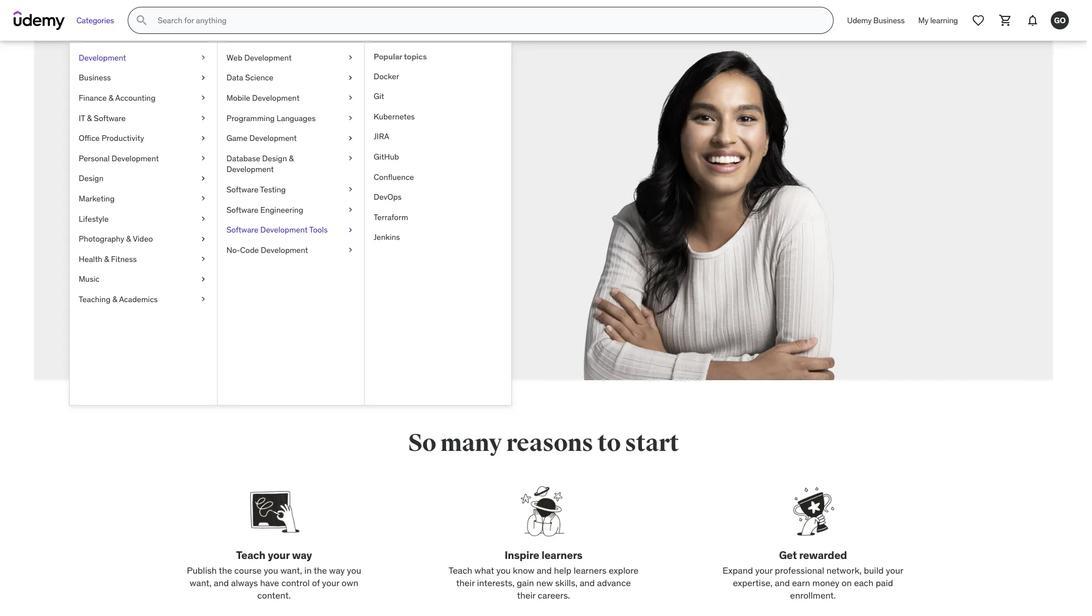 Task type: locate. For each thing, give the bounding box(es) containing it.
office productivity link
[[70, 128, 217, 148]]

software up the code
[[227, 225, 259, 235]]

xsmall image inside health & fitness link
[[199, 254, 208, 265]]

software down software testing
[[227, 205, 259, 215]]

0 vertical spatial teach
[[236, 549, 266, 563]]

xsmall image for database design & development
[[346, 153, 355, 164]]

your down instructor at top left
[[283, 227, 304, 240]]

0 horizontal spatial want,
[[190, 578, 212, 589]]

xsmall image inside game development link
[[346, 133, 355, 144]]

health & fitness
[[79, 254, 137, 264]]

xsmall image inside the photography & video link
[[199, 234, 208, 245]]

devops link
[[365, 187, 512, 207]]

you right in
[[347, 565, 362, 577]]

their
[[457, 578, 475, 589], [517, 590, 536, 602]]

xsmall image for programming languages
[[346, 113, 355, 124]]

own down software engineering link
[[306, 227, 326, 240]]

academics
[[119, 294, 158, 305]]

software up office productivity
[[94, 113, 126, 123]]

& left video
[[126, 234, 131, 244]]

xsmall image for design
[[199, 173, 208, 184]]

want,
[[281, 565, 302, 577], [190, 578, 212, 589]]

advance
[[597, 578, 631, 589]]

xsmall image inside programming languages link
[[346, 113, 355, 124]]

personal development link
[[70, 148, 217, 169]]

teach your way publish the course you want, in the way you want, and always have control of your own content.
[[187, 549, 362, 602]]

development down software development tools link
[[261, 245, 308, 255]]

xsmall image inside "data science" "link"
[[346, 72, 355, 83]]

0 vertical spatial way
[[292, 549, 312, 563]]

get
[[780, 549, 797, 563]]

xsmall image for software testing
[[346, 184, 355, 195]]

control
[[282, 578, 310, 589]]

interests,
[[477, 578, 515, 589]]

shopping cart with 0 items image
[[999, 14, 1013, 27]]

start
[[625, 429, 679, 458]]

and inside come teach with us become an instructor and change lives — including your own
[[306, 212, 324, 225]]

xsmall image inside finance & accounting link
[[199, 92, 208, 104]]

development down database
[[227, 164, 274, 175]]

0 vertical spatial design
[[262, 153, 287, 163]]

and left change
[[306, 212, 324, 225]]

database design & development
[[227, 153, 294, 175]]

programming languages
[[227, 113, 316, 123]]

xsmall image for business
[[199, 72, 208, 83]]

jenkins
[[374, 232, 400, 243]]

professional
[[775, 565, 825, 577]]

software development tools element
[[364, 43, 512, 406]]

and
[[306, 212, 324, 225], [537, 565, 552, 577], [214, 578, 229, 589], [580, 578, 595, 589], [775, 578, 790, 589]]

confluence
[[374, 172, 414, 182]]

1 vertical spatial want,
[[190, 578, 212, 589]]

xsmall image for marketing
[[199, 193, 208, 204]]

mobile development link
[[218, 88, 364, 108]]

design link
[[70, 169, 217, 189]]

xsmall image inside software engineering link
[[346, 204, 355, 215]]

own right of on the left
[[342, 578, 359, 589]]

confluence link
[[365, 167, 512, 187]]

& right health
[[104, 254, 109, 264]]

accounting
[[115, 93, 156, 103]]

topics
[[404, 52, 427, 62]]

wishlist image
[[972, 14, 986, 27]]

xsmall image inside it & software link
[[199, 113, 208, 124]]

notifications image
[[1027, 14, 1040, 27]]

xsmall image inside the development 'link'
[[199, 52, 208, 63]]

way right in
[[329, 565, 345, 577]]

paid
[[876, 578, 894, 589]]

& right finance
[[109, 93, 114, 103]]

xsmall image inside music link
[[199, 274, 208, 285]]

instructor
[[257, 212, 304, 225]]

and left always
[[214, 578, 229, 589]]

software inside 'link'
[[227, 185, 259, 195]]

inspire
[[505, 549, 540, 563]]

xsmall image for lifestyle
[[199, 213, 208, 225]]

finance & accounting link
[[70, 88, 217, 108]]

enrollment.
[[791, 590, 836, 602]]

0 horizontal spatial you
[[264, 565, 278, 577]]

0 vertical spatial want,
[[281, 565, 302, 577]]

design inside database design & development
[[262, 153, 287, 163]]

& inside "link"
[[112, 294, 117, 305]]

categories
[[76, 15, 114, 25]]

their down the what
[[457, 578, 475, 589]]

& right teaching
[[112, 294, 117, 305]]

docker
[[374, 71, 399, 81]]

& for academics
[[112, 294, 117, 305]]

marketing link
[[70, 189, 217, 209]]

development inside database design & development
[[227, 164, 274, 175]]

xsmall image inside software testing 'link'
[[346, 184, 355, 195]]

1 vertical spatial teach
[[449, 565, 473, 577]]

each
[[855, 578, 874, 589]]

software up the an
[[227, 185, 259, 195]]

xsmall image inside web development link
[[346, 52, 355, 63]]

0 vertical spatial business
[[874, 15, 905, 25]]

xsmall image left game
[[199, 133, 208, 144]]

2 the from the left
[[314, 565, 327, 577]]

1 horizontal spatial you
[[347, 565, 362, 577]]

no-code development
[[227, 245, 308, 255]]

2 you from the left
[[347, 565, 362, 577]]

xsmall image inside teaching & academics "link"
[[199, 294, 208, 305]]

0 horizontal spatial way
[[292, 549, 312, 563]]

xsmall image inside mobile development link
[[346, 92, 355, 104]]

xsmall image inside software development tools link
[[346, 225, 355, 236]]

the
[[219, 565, 232, 577], [314, 565, 327, 577]]

xsmall image left github
[[346, 153, 355, 164]]

Search for anything text field
[[155, 11, 820, 30]]

you
[[264, 565, 278, 577], [347, 565, 362, 577], [497, 565, 511, 577]]

xsmall image inside business link
[[199, 72, 208, 83]]

& right it on the left top
[[87, 113, 92, 123]]

1 vertical spatial learners
[[574, 565, 607, 577]]

1 horizontal spatial design
[[262, 153, 287, 163]]

1 you from the left
[[264, 565, 278, 577]]

go link
[[1047, 7, 1074, 34]]

rewarded
[[800, 549, 848, 563]]

udemy business link
[[841, 7, 912, 34]]

your up have
[[268, 549, 290, 563]]

learners up help
[[542, 549, 583, 563]]

and inside teach your way publish the course you want, in the way you want, and always have control of your own content.
[[214, 578, 229, 589]]

and left the earn
[[775, 578, 790, 589]]

expand
[[723, 565, 754, 577]]

development down categories dropdown button
[[79, 52, 126, 63]]

0 horizontal spatial own
[[306, 227, 326, 240]]

engineering
[[260, 205, 303, 215]]

want, down publish
[[190, 578, 212, 589]]

1 vertical spatial their
[[517, 590, 536, 602]]

you up interests,
[[497, 565, 511, 577]]

explore
[[609, 565, 639, 577]]

teach up course
[[236, 549, 266, 563]]

your
[[283, 227, 304, 240], [268, 549, 290, 563], [756, 565, 773, 577], [886, 565, 904, 577], [322, 578, 340, 589]]

1 horizontal spatial their
[[517, 590, 536, 602]]

my
[[919, 15, 929, 25]]

github link
[[365, 147, 512, 167]]

xsmall image left "web"
[[199, 52, 208, 63]]

database design & development link
[[218, 148, 364, 180]]

xsmall image for data science
[[346, 72, 355, 83]]

&
[[109, 93, 114, 103], [87, 113, 92, 123], [289, 153, 294, 163], [126, 234, 131, 244], [104, 254, 109, 264], [112, 294, 117, 305]]

you up have
[[264, 565, 278, 577]]

xsmall image inside office productivity link
[[199, 133, 208, 144]]

udemy
[[848, 15, 872, 25]]

2 horizontal spatial you
[[497, 565, 511, 577]]

xsmall image inside the personal development link
[[199, 153, 208, 164]]

design down game development
[[262, 153, 287, 163]]

teach left the what
[[449, 565, 473, 577]]

0 horizontal spatial teach
[[236, 549, 266, 563]]

their down the gain
[[517, 590, 536, 602]]

software development tools link
[[218, 220, 364, 240]]

1 horizontal spatial teach
[[449, 565, 473, 577]]

in
[[305, 565, 312, 577]]

xsmall image down change
[[346, 245, 355, 256]]

0 horizontal spatial their
[[457, 578, 475, 589]]

on
[[842, 578, 852, 589]]

xsmall image for game development
[[346, 133, 355, 144]]

your up paid
[[886, 565, 904, 577]]

xsmall image for music
[[199, 274, 208, 285]]

always
[[231, 578, 258, 589]]

xsmall image down lives
[[199, 254, 208, 265]]

mobile development
[[227, 93, 300, 103]]

xsmall image inside lifestyle "link"
[[199, 213, 208, 225]]

programming
[[227, 113, 275, 123]]

& down game development link in the left of the page
[[289, 153, 294, 163]]

business
[[874, 15, 905, 25], [79, 73, 111, 83]]

data
[[227, 73, 243, 83]]

1 vertical spatial way
[[329, 565, 345, 577]]

teach inside inspire learners teach what you know and help learners explore their interests, gain new skills, and advance their careers.
[[449, 565, 473, 577]]

xsmall image inside the marketing link
[[199, 193, 208, 204]]

game
[[227, 133, 248, 143]]

xsmall image left popular
[[346, 52, 355, 63]]

xsmall image for health & fitness
[[199, 254, 208, 265]]

1 vertical spatial own
[[342, 578, 359, 589]]

0 horizontal spatial the
[[219, 565, 232, 577]]

xsmall image inside database design & development link
[[346, 153, 355, 164]]

web development link
[[218, 48, 364, 68]]

0 horizontal spatial business
[[79, 73, 111, 83]]

docker link
[[365, 66, 512, 86]]

1 horizontal spatial the
[[314, 565, 327, 577]]

teach inside teach your way publish the course you want, in the way you want, and always have control of your own content.
[[236, 549, 266, 563]]

productivity
[[102, 133, 144, 143]]

build
[[864, 565, 884, 577]]

learners up 'skills,'
[[574, 565, 607, 577]]

health & fitness link
[[70, 249, 217, 269]]

design down personal
[[79, 173, 104, 184]]

the left course
[[219, 565, 232, 577]]

teach
[[236, 549, 266, 563], [449, 565, 473, 577]]

0 vertical spatial own
[[306, 227, 326, 240]]

lives
[[201, 227, 222, 240]]

want, up control
[[281, 565, 302, 577]]

xsmall image left mobile
[[199, 92, 208, 104]]

xsmall image
[[199, 52, 208, 63], [346, 52, 355, 63], [199, 92, 208, 104], [199, 113, 208, 124], [199, 133, 208, 144], [346, 153, 355, 164], [346, 245, 355, 256], [199, 254, 208, 265]]

xsmall image for finance & accounting
[[199, 92, 208, 104]]

have
[[260, 578, 279, 589]]

git
[[374, 91, 384, 101]]

way up in
[[292, 549, 312, 563]]

business up finance
[[79, 73, 111, 83]]

1 horizontal spatial own
[[342, 578, 359, 589]]

xsmall image left the programming
[[199, 113, 208, 124]]

and right 'skills,'
[[580, 578, 595, 589]]

finance & accounting
[[79, 93, 156, 103]]

the right in
[[314, 565, 327, 577]]

business right the udemy
[[874, 15, 905, 25]]

3 you from the left
[[497, 565, 511, 577]]

own inside come teach with us become an instructor and change lives — including your own
[[306, 227, 326, 240]]

get rewarded expand your professional network, build your expertise, and earn money on each paid enrollment.
[[723, 549, 904, 602]]

xsmall image for personal development
[[199, 153, 208, 164]]

office productivity
[[79, 133, 144, 143]]

xsmall image for development
[[199, 52, 208, 63]]

xsmall image
[[199, 72, 208, 83], [346, 72, 355, 83], [346, 92, 355, 104], [346, 113, 355, 124], [346, 133, 355, 144], [199, 153, 208, 164], [199, 173, 208, 184], [346, 184, 355, 195], [199, 193, 208, 204], [346, 204, 355, 215], [199, 213, 208, 225], [346, 225, 355, 236], [199, 234, 208, 245], [199, 274, 208, 285], [199, 294, 208, 305]]

learners
[[542, 549, 583, 563], [574, 565, 607, 577]]

& for video
[[126, 234, 131, 244]]

help
[[554, 565, 572, 577]]

& for software
[[87, 113, 92, 123]]

1 vertical spatial design
[[79, 173, 104, 184]]

0 horizontal spatial design
[[79, 173, 104, 184]]

xsmall image inside design link
[[199, 173, 208, 184]]

software
[[94, 113, 126, 123], [227, 185, 259, 195], [227, 205, 259, 215], [227, 225, 259, 235]]

xsmall image inside no-code development link
[[346, 245, 355, 256]]



Task type: describe. For each thing, give the bounding box(es) containing it.
1 horizontal spatial business
[[874, 15, 905, 25]]

& for accounting
[[109, 93, 114, 103]]

popular topics
[[374, 52, 427, 62]]

publish
[[187, 565, 217, 577]]

jira link
[[365, 127, 512, 147]]

personal development
[[79, 153, 159, 163]]

web
[[227, 52, 243, 63]]

music link
[[70, 269, 217, 290]]

1 vertical spatial business
[[79, 73, 111, 83]]

xsmall image for no-code development
[[346, 245, 355, 256]]

come teach with us become an instructor and change lives — including your own
[[201, 142, 362, 240]]

learning
[[931, 15, 959, 25]]

development inside 'link'
[[79, 52, 126, 63]]

xsmall image for photography & video
[[199, 234, 208, 245]]

software for software engineering
[[227, 205, 259, 215]]

reasons
[[506, 429, 594, 458]]

course
[[234, 565, 262, 577]]

software engineering
[[227, 205, 303, 215]]

& inside database design & development
[[289, 153, 294, 163]]

teach
[[284, 142, 357, 177]]

code
[[240, 245, 259, 255]]

it & software
[[79, 113, 126, 123]]

mobile
[[227, 93, 250, 103]]

1 the from the left
[[219, 565, 232, 577]]

photography
[[79, 234, 124, 244]]

development up science
[[244, 52, 292, 63]]

gain
[[517, 578, 534, 589]]

xsmall image for office productivity
[[199, 133, 208, 144]]

xsmall image for it & software
[[199, 113, 208, 124]]

xsmall image for software development tools
[[346, 225, 355, 236]]

development link
[[70, 48, 217, 68]]

and up new
[[537, 565, 552, 577]]

github
[[374, 152, 399, 162]]

testing
[[260, 185, 286, 195]]

game development link
[[218, 128, 364, 148]]

xsmall image for web development
[[346, 52, 355, 63]]

us
[[266, 173, 296, 208]]

design inside design link
[[79, 173, 104, 184]]

personal
[[79, 153, 110, 163]]

development down office productivity link
[[112, 153, 159, 163]]

lifestyle
[[79, 214, 109, 224]]

office
[[79, 133, 100, 143]]

software for software testing
[[227, 185, 259, 195]]

git link
[[365, 86, 512, 107]]

no-code development link
[[218, 240, 364, 260]]

it
[[79, 113, 85, 123]]

fitness
[[111, 254, 137, 264]]

an
[[243, 212, 255, 225]]

expertise,
[[733, 578, 773, 589]]

xsmall image for software engineering
[[346, 204, 355, 215]]

own inside teach your way publish the course you want, in the way you want, and always have control of your own content.
[[342, 578, 359, 589]]

kubernetes link
[[365, 107, 512, 127]]

xsmall image for teaching & academics
[[199, 294, 208, 305]]

software engineering link
[[218, 200, 364, 220]]

with
[[201, 173, 261, 208]]

you inside inspire learners teach what you know and help learners explore their interests, gain new skills, and advance their careers.
[[497, 565, 511, 577]]

1 horizontal spatial way
[[329, 565, 345, 577]]

development down the engineering
[[260, 225, 308, 235]]

kubernetes
[[374, 111, 415, 122]]

music
[[79, 274, 100, 284]]

inspire learners teach what you know and help learners explore their interests, gain new skills, and advance their careers.
[[449, 549, 639, 602]]

go
[[1055, 15, 1066, 25]]

& for fitness
[[104, 254, 109, 264]]

photography & video
[[79, 234, 153, 244]]

your right of on the left
[[322, 578, 340, 589]]

photography & video link
[[70, 229, 217, 249]]

software for software development tools
[[227, 225, 259, 235]]

it & software link
[[70, 108, 217, 128]]

earn
[[793, 578, 811, 589]]

submit search image
[[135, 14, 149, 27]]

money
[[813, 578, 840, 589]]

udemy business
[[848, 15, 905, 25]]

terraform link
[[365, 207, 512, 227]]

many
[[441, 429, 502, 458]]

languages
[[277, 113, 316, 123]]

0 vertical spatial learners
[[542, 549, 583, 563]]

to
[[598, 429, 621, 458]]

what
[[475, 565, 494, 577]]

1 horizontal spatial want,
[[281, 565, 302, 577]]

your up expertise,
[[756, 565, 773, 577]]

tools
[[310, 225, 328, 235]]

data science link
[[218, 68, 364, 88]]

and inside "get rewarded expand your professional network, build your expertise, and earn money on each paid enrollment."
[[775, 578, 790, 589]]

web development
[[227, 52, 292, 63]]

business link
[[70, 68, 217, 88]]

development down programming languages
[[250, 133, 297, 143]]

database
[[227, 153, 260, 163]]

finance
[[79, 93, 107, 103]]

my learning link
[[912, 7, 965, 34]]

jira
[[374, 131, 390, 142]]

no-
[[227, 245, 240, 255]]

so many reasons to start
[[408, 429, 679, 458]]

xsmall image for mobile development
[[346, 92, 355, 104]]

network,
[[827, 565, 862, 577]]

your inside come teach with us become an instructor and change lives — including your own
[[283, 227, 304, 240]]

of
[[312, 578, 320, 589]]

devops
[[374, 192, 402, 202]]

teaching & academics
[[79, 294, 158, 305]]

0 vertical spatial their
[[457, 578, 475, 589]]

software testing
[[227, 185, 286, 195]]

become
[[201, 212, 240, 225]]

software testing link
[[218, 180, 364, 200]]

udemy image
[[14, 11, 65, 30]]

software development tools
[[227, 225, 328, 235]]

programming languages link
[[218, 108, 364, 128]]

teaching
[[79, 294, 111, 305]]

development up programming languages
[[252, 93, 300, 103]]

game development
[[227, 133, 297, 143]]



Task type: vqa. For each thing, say whether or not it's contained in the screenshot.


